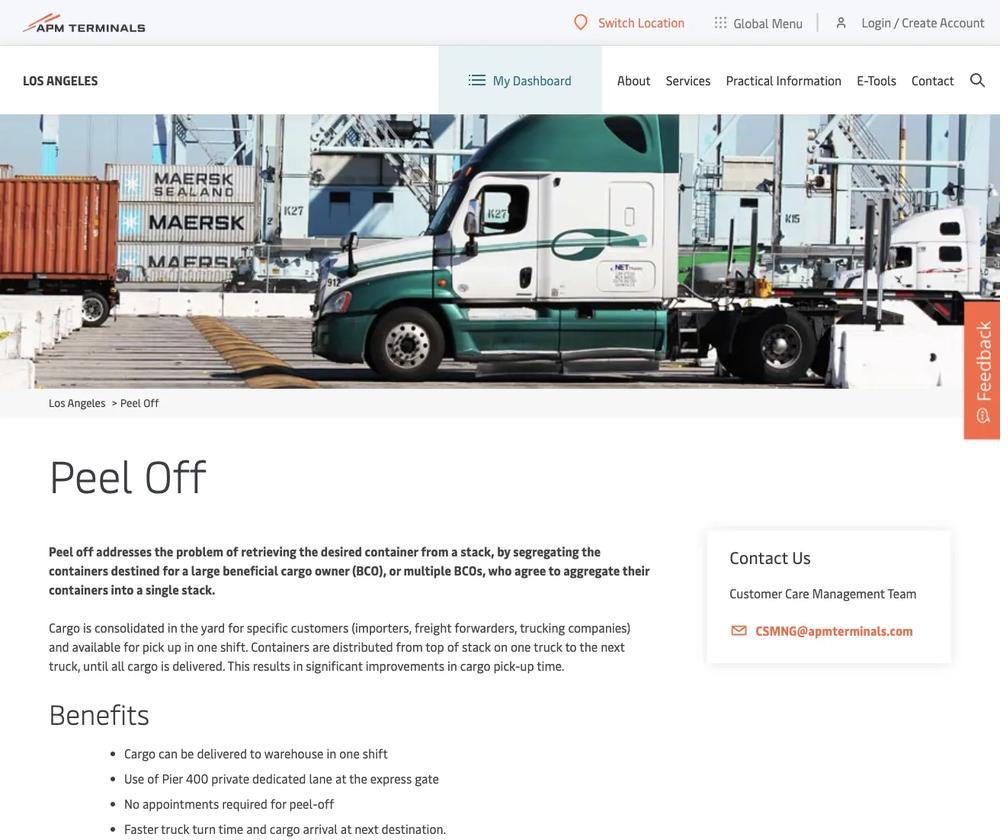 Task type: locate. For each thing, give the bounding box(es) containing it.
peel inside peel off addresses the problem of retrieving the desired container from a stack, by segregating the containers destined for a large beneficial cargo owner (bco), or multiple bcos, who agree to aggregate their containers into a single stack.
[[49, 543, 73, 560]]

0 vertical spatial cargo
[[49, 620, 80, 636]]

customer care management team
[[730, 585, 917, 602]]

1 vertical spatial to
[[565, 639, 577, 655]]

los
[[23, 72, 44, 88], [49, 395, 65, 410]]

multiple
[[404, 563, 451, 579]]

0 horizontal spatial los
[[23, 72, 44, 88]]

400
[[186, 771, 209, 787]]

the up destined
[[154, 543, 173, 560]]

peel right >
[[120, 395, 141, 410]]

into
[[111, 582, 134, 598]]

0 horizontal spatial contact
[[730, 546, 789, 569]]

0 horizontal spatial and
[[49, 639, 69, 655]]

next inside cargo is consolidated in the yard for specific customers (importers, freight forwarders, trucking companies) and available for pick up in one shift. containers are distributed from top of stack on one truck to the next truck, until all cargo is delivered. this results in significant improvements in cargo pick-up time.
[[601, 639, 625, 655]]

available
[[72, 639, 121, 655]]

of
[[226, 543, 238, 560], [447, 639, 459, 655], [147, 771, 159, 787]]

1 horizontal spatial los
[[49, 395, 65, 410]]

truck down appointments
[[161, 821, 190, 837]]

a left large
[[182, 563, 189, 579]]

up
[[167, 639, 181, 655], [520, 658, 534, 674]]

until
[[83, 658, 108, 674]]

contact for contact
[[912, 72, 955, 88]]

0 vertical spatial at
[[336, 771, 347, 787]]

of up beneficial
[[226, 543, 238, 560]]

contact
[[912, 72, 955, 88], [730, 546, 789, 569]]

of right use
[[147, 771, 159, 787]]

use
[[124, 771, 144, 787]]

0 vertical spatial containers
[[49, 563, 108, 579]]

to down companies)
[[565, 639, 577, 655]]

one right 'on'
[[511, 639, 531, 655]]

peel off
[[49, 444, 206, 504]]

0 horizontal spatial is
[[83, 620, 92, 636]]

0 horizontal spatial to
[[250, 746, 262, 762]]

containers down addresses
[[49, 563, 108, 579]]

container
[[365, 543, 418, 560]]

1 horizontal spatial is
[[161, 658, 170, 674]]

angeles
[[46, 72, 98, 88], [68, 395, 106, 410]]

from up multiple at the left of the page
[[421, 543, 449, 560]]

a left stack,
[[452, 543, 458, 560]]

0 vertical spatial to
[[549, 563, 561, 579]]

for up shift.
[[228, 620, 244, 636]]

1 off from the top
[[144, 395, 159, 410]]

care
[[786, 585, 810, 602]]

contact button
[[912, 46, 955, 114]]

cargo down peel-
[[270, 821, 300, 837]]

1 vertical spatial from
[[396, 639, 423, 655]]

and inside cargo is consolidated in the yard for specific customers (importers, freight forwarders, trucking companies) and available for pick up in one shift. containers are distributed from top of stack on one truck to the next truck, until all cargo is delivered. this results in significant improvements in cargo pick-up time.
[[49, 639, 69, 655]]

off inside peel off addresses the problem of retrieving the desired container from a stack, by segregating the containers destined for a large beneficial cargo owner (bco), or multiple bcos, who agree to aggregate their containers into a single stack.
[[76, 543, 93, 560]]

contact for contact us
[[730, 546, 789, 569]]

1 vertical spatial cargo
[[124, 746, 156, 762]]

1 vertical spatial a
[[182, 563, 189, 579]]

peel off addresses the problem of retrieving the desired container from a stack, by segregating the containers destined for a large beneficial cargo owner (bco), or multiple bcos, who agree to aggregate their containers into a single stack.
[[49, 543, 650, 598]]

2 vertical spatial to
[[250, 746, 262, 762]]

at right lane
[[336, 771, 347, 787]]

1 horizontal spatial truck
[[534, 639, 563, 655]]

1 vertical spatial los
[[49, 395, 65, 410]]

peel
[[120, 395, 141, 410], [49, 444, 133, 504], [49, 543, 73, 560]]

be
[[181, 746, 194, 762]]

global menu
[[734, 14, 803, 31]]

a
[[452, 543, 458, 560], [182, 563, 189, 579], [136, 582, 143, 598]]

truck up time. on the right bottom of page
[[534, 639, 563, 655]]

(importers,
[[352, 620, 412, 636]]

0 vertical spatial truck
[[534, 639, 563, 655]]

1 vertical spatial and
[[246, 821, 267, 837]]

are
[[313, 639, 330, 655]]

cargo up use
[[124, 746, 156, 762]]

or
[[389, 563, 401, 579]]

off left addresses
[[76, 543, 93, 560]]

about
[[618, 72, 651, 88]]

1 vertical spatial contact
[[730, 546, 789, 569]]

contact right tools at the right of the page
[[912, 72, 955, 88]]

the down shift on the bottom of page
[[349, 771, 368, 787]]

a right into
[[136, 582, 143, 598]]

is down "pick"
[[161, 658, 170, 674]]

to inside peel off addresses the problem of retrieving the desired container from a stack, by segregating the containers destined for a large beneficial cargo owner (bco), or multiple bcos, who agree to aggregate their containers into a single stack.
[[549, 563, 561, 579]]

1 vertical spatial off
[[318, 796, 334, 812]]

csmng@apmterminals.com
[[756, 623, 914, 639]]

1 vertical spatial at
[[341, 821, 352, 837]]

1 vertical spatial peel
[[49, 444, 133, 504]]

0 vertical spatial contact
[[912, 72, 955, 88]]

in up delivered.
[[184, 639, 194, 655]]

2 containers from the top
[[49, 582, 108, 598]]

0 vertical spatial off
[[76, 543, 93, 560]]

one down yard
[[197, 639, 217, 655]]

pick
[[142, 639, 164, 655]]

time
[[219, 821, 244, 837]]

warehouse
[[265, 746, 324, 762]]

cargo
[[49, 620, 80, 636], [124, 746, 156, 762]]

0 horizontal spatial of
[[147, 771, 159, 787]]

from up improvements
[[396, 639, 423, 655]]

0 vertical spatial angeles
[[46, 72, 98, 88]]

2 horizontal spatial of
[[447, 639, 459, 655]]

from inside cargo is consolidated in the yard for specific customers (importers, freight forwarders, trucking companies) and available for pick up in one shift. containers are distributed from top of stack on one truck to the next truck, until all cargo is delivered. this results in significant improvements in cargo pick-up time.
[[396, 639, 423, 655]]

of right top at the bottom left
[[447, 639, 459, 655]]

2 off from the top
[[144, 444, 206, 504]]

cargo inside cargo is consolidated in the yard for specific customers (importers, freight forwarders, trucking companies) and available for pick up in one shift. containers are distributed from top of stack on one truck to the next truck, until all cargo is delivered. this results in significant improvements in cargo pick-up time.
[[49, 620, 80, 636]]

top
[[426, 639, 444, 655]]

containers left into
[[49, 582, 108, 598]]

up right "pick"
[[167, 639, 181, 655]]

to right delivered
[[250, 746, 262, 762]]

companies)
[[569, 620, 631, 636]]

faster
[[124, 821, 158, 837]]

tools
[[868, 72, 897, 88]]

0 vertical spatial off
[[144, 395, 159, 410]]

cargo down the retrieving
[[281, 563, 312, 579]]

0 vertical spatial is
[[83, 620, 92, 636]]

0 vertical spatial from
[[421, 543, 449, 560]]

1 vertical spatial containers
[[49, 582, 108, 598]]

the down companies)
[[580, 639, 598, 655]]

2 vertical spatial peel
[[49, 543, 73, 560]]

los for los angeles > peel off
[[49, 395, 65, 410]]

cargo
[[281, 563, 312, 579], [128, 658, 158, 674], [460, 658, 491, 674], [270, 821, 300, 837]]

pier
[[162, 771, 183, 787]]

1 vertical spatial next
[[355, 821, 379, 837]]

aggregate
[[564, 563, 620, 579]]

at right arrival
[[341, 821, 352, 837]]

off down lane
[[318, 796, 334, 812]]

cargo is consolidated in the yard for specific customers (importers, freight forwarders, trucking companies) and available for pick up in one shift. containers are distributed from top of stack on one truck to the next truck, until all cargo is delivered. this results in significant improvements in cargo pick-up time.
[[49, 620, 631, 674]]

0 vertical spatial los
[[23, 72, 44, 88]]

2 horizontal spatial to
[[565, 639, 577, 655]]

for up the single
[[163, 563, 179, 579]]

0 vertical spatial a
[[452, 543, 458, 560]]

the left yard
[[180, 620, 199, 636]]

up left time. on the right bottom of page
[[520, 658, 534, 674]]

customer
[[730, 585, 783, 602]]

peel down los angeles > peel off
[[49, 444, 133, 504]]

this
[[228, 658, 250, 674]]

contact us
[[730, 546, 811, 569]]

1 horizontal spatial of
[[226, 543, 238, 560]]

1 vertical spatial is
[[161, 658, 170, 674]]

to down segregating
[[549, 563, 561, 579]]

containers
[[251, 639, 310, 655]]

specific
[[247, 620, 288, 636]]

0 horizontal spatial truck
[[161, 821, 190, 837]]

one
[[197, 639, 217, 655], [511, 639, 531, 655], [340, 746, 360, 762]]

next right arrival
[[355, 821, 379, 837]]

1 horizontal spatial next
[[601, 639, 625, 655]]

contact up customer
[[730, 546, 789, 569]]

0 vertical spatial next
[[601, 639, 625, 655]]

distributed
[[333, 639, 393, 655]]

2 vertical spatial of
[[147, 771, 159, 787]]

for
[[163, 563, 179, 579], [228, 620, 244, 636], [124, 639, 139, 655], [271, 796, 286, 812]]

1 vertical spatial truck
[[161, 821, 190, 837]]

required
[[222, 796, 268, 812]]

at
[[336, 771, 347, 787], [341, 821, 352, 837]]

0 vertical spatial of
[[226, 543, 238, 560]]

is up available
[[83, 620, 92, 636]]

truck
[[534, 639, 563, 655], [161, 821, 190, 837]]

next down companies)
[[601, 639, 625, 655]]

and right time
[[246, 821, 267, 837]]

1 vertical spatial off
[[144, 444, 206, 504]]

1 horizontal spatial cargo
[[124, 746, 156, 762]]

0 horizontal spatial up
[[167, 639, 181, 655]]

cargo up available
[[49, 620, 80, 636]]

dedicated
[[253, 771, 306, 787]]

the up "aggregate"
[[582, 543, 601, 560]]

and
[[49, 639, 69, 655], [246, 821, 267, 837]]

1 horizontal spatial to
[[549, 563, 561, 579]]

/
[[895, 14, 900, 31]]

containers
[[49, 563, 108, 579], [49, 582, 108, 598]]

benefits
[[49, 695, 150, 732]]

peel for off
[[49, 543, 73, 560]]

1 vertical spatial of
[[447, 639, 459, 655]]

peel left addresses
[[49, 543, 73, 560]]

0 horizontal spatial off
[[76, 543, 93, 560]]

0 vertical spatial and
[[49, 639, 69, 655]]

1 horizontal spatial contact
[[912, 72, 955, 88]]

one left shift on the bottom of page
[[340, 746, 360, 762]]

their
[[623, 563, 650, 579]]

menu
[[772, 14, 803, 31]]

1 vertical spatial up
[[520, 658, 534, 674]]

no appointments required for peel-off
[[124, 796, 334, 812]]

2 horizontal spatial one
[[511, 639, 531, 655]]

in down containers at the left bottom of page
[[293, 658, 303, 674]]

and up truck,
[[49, 639, 69, 655]]

in up lane
[[327, 746, 337, 762]]

0 horizontal spatial cargo
[[49, 620, 80, 636]]

no
[[124, 796, 140, 812]]

2 vertical spatial a
[[136, 582, 143, 598]]

1 vertical spatial angeles
[[68, 395, 106, 410]]

for down the consolidated
[[124, 639, 139, 655]]

1 horizontal spatial and
[[246, 821, 267, 837]]

single
[[146, 582, 179, 598]]



Task type: describe. For each thing, give the bounding box(es) containing it.
owner
[[315, 563, 350, 579]]

cargo down "pick"
[[128, 658, 158, 674]]

truck,
[[49, 658, 80, 674]]

segregating
[[514, 543, 579, 560]]

significant
[[306, 658, 363, 674]]

on
[[494, 639, 508, 655]]

consolidated
[[95, 620, 165, 636]]

1 vertical spatial los angeles link
[[49, 395, 106, 410]]

e-tools
[[858, 72, 897, 88]]

>
[[112, 395, 117, 410]]

delivered
[[197, 746, 247, 762]]

freight
[[415, 620, 452, 636]]

cargo down the stack
[[460, 658, 491, 674]]

from inside peel off addresses the problem of retrieving the desired container from a stack, by segregating the containers destined for a large beneficial cargo owner (bco), or multiple bcos, who agree to aggregate their containers into a single stack.
[[421, 543, 449, 560]]

beneficial
[[223, 563, 278, 579]]

feedback
[[971, 321, 996, 402]]

csmng@apmterminals.com link
[[730, 622, 929, 641]]

stack,
[[461, 543, 495, 560]]

of inside peel off addresses the problem of retrieving the desired container from a stack, by segregating the containers destined for a large beneficial cargo owner (bco), or multiple bcos, who agree to aggregate their containers into a single stack.
[[226, 543, 238, 560]]

who
[[489, 563, 512, 579]]

e-tools button
[[858, 46, 897, 114]]

cargo for cargo is consolidated in the yard for specific customers (importers, freight forwarders, trucking companies) and available for pick up in one shift. containers are distributed from top of stack on one truck to the next truck, until all cargo is delivered. this results in significant improvements in cargo pick-up time.
[[49, 620, 80, 636]]

results
[[253, 658, 290, 674]]

in down freight
[[448, 658, 458, 674]]

stack
[[462, 639, 491, 655]]

cargo inside peel off addresses the problem of retrieving the desired container from a stack, by segregating the containers destined for a large beneficial cargo owner (bco), or multiple bcos, who agree to aggregate their containers into a single stack.
[[281, 563, 312, 579]]

bcos,
[[454, 563, 486, 579]]

peel for off
[[49, 444, 133, 504]]

to inside cargo is consolidated in the yard for specific customers (importers, freight forwarders, trucking companies) and available for pick up in one shift. containers are distributed from top of stack on one truck to the next truck, until all cargo is delivered. this results in significant improvements in cargo pick-up time.
[[565, 639, 577, 655]]

gate
[[415, 771, 439, 787]]

services
[[666, 72, 711, 88]]

forwarders,
[[455, 620, 517, 636]]

my
[[493, 72, 510, 88]]

desired
[[321, 543, 362, 560]]

angeles for los angeles > peel off
[[68, 395, 106, 410]]

practical information button
[[726, 46, 842, 114]]

services button
[[666, 46, 711, 114]]

1 horizontal spatial off
[[318, 796, 334, 812]]

2 horizontal spatial a
[[452, 543, 458, 560]]

us
[[793, 546, 811, 569]]

of inside cargo is consolidated in the yard for specific customers (importers, freight forwarders, trucking companies) and available for pick up in one shift. containers are distributed from top of stack on one truck to the next truck, until all cargo is delivered. this results in significant improvements in cargo pick-up time.
[[447, 639, 459, 655]]

1 containers from the top
[[49, 563, 108, 579]]

switch location button
[[575, 14, 685, 31]]

large
[[191, 563, 220, 579]]

0 vertical spatial los angeles link
[[23, 71, 98, 90]]

at for next
[[341, 821, 352, 837]]

shift
[[363, 746, 388, 762]]

location
[[638, 14, 685, 31]]

private
[[212, 771, 250, 787]]

0 vertical spatial peel
[[120, 395, 141, 410]]

in down the single
[[168, 620, 178, 636]]

switch location
[[599, 14, 685, 31]]

1 horizontal spatial up
[[520, 658, 534, 674]]

information
[[777, 72, 842, 88]]

feedback button
[[965, 302, 1001, 439]]

los angeles > peel off
[[49, 395, 159, 410]]

angeles for los angeles
[[46, 72, 98, 88]]

truck inside cargo is consolidated in the yard for specific customers (importers, freight forwarders, trucking companies) and available for pick up in one shift. containers are distributed from top of stack on one truck to the next truck, until all cargo is delivered. this results in significant improvements in cargo pick-up time.
[[534, 639, 563, 655]]

1 horizontal spatial one
[[340, 746, 360, 762]]

0 horizontal spatial next
[[355, 821, 379, 837]]

can
[[159, 746, 178, 762]]

my dashboard
[[493, 72, 572, 88]]

at for the
[[336, 771, 347, 787]]

switch
[[599, 14, 635, 31]]

0 horizontal spatial a
[[136, 582, 143, 598]]

problem
[[176, 543, 224, 560]]

for inside peel off addresses the problem of retrieving the desired container from a stack, by segregating the containers destined for a large beneficial cargo owner (bco), or multiple bcos, who agree to aggregate their containers into a single stack.
[[163, 563, 179, 579]]

retrieving
[[241, 543, 297, 560]]

stack.
[[182, 582, 216, 598]]

lane
[[309, 771, 333, 787]]

e-
[[858, 72, 868, 88]]

account
[[940, 14, 985, 31]]

appointments
[[143, 796, 219, 812]]

cargo can be delivered to warehouse in one shift
[[124, 746, 388, 762]]

login / create account link
[[834, 0, 985, 45]]

express
[[371, 771, 412, 787]]

pick-
[[494, 658, 520, 674]]

for left peel-
[[271, 796, 286, 812]]

peel-
[[289, 796, 318, 812]]

time.
[[537, 658, 565, 674]]

los for los angeles
[[23, 72, 44, 88]]

login / create account
[[862, 14, 985, 31]]

addresses
[[96, 543, 152, 560]]

customers
[[291, 620, 349, 636]]

login
[[862, 14, 892, 31]]

destined
[[111, 563, 160, 579]]

la orange image
[[0, 114, 1001, 389]]

all
[[111, 658, 125, 674]]

agree
[[515, 563, 546, 579]]

cargo for cargo can be delivered to warehouse in one shift
[[124, 746, 156, 762]]

create
[[903, 14, 938, 31]]

use of pier 400 private dedicated lane at the express gate
[[124, 771, 439, 787]]

faster truck turn time and cargo arrival at next destination.
[[124, 821, 446, 837]]

0 horizontal spatial one
[[197, 639, 217, 655]]

practical information
[[726, 72, 842, 88]]

by
[[497, 543, 511, 560]]

practical
[[726, 72, 774, 88]]

0 vertical spatial up
[[167, 639, 181, 655]]

1 horizontal spatial a
[[182, 563, 189, 579]]

(bco),
[[352, 563, 387, 579]]

global menu button
[[701, 0, 819, 45]]

management
[[813, 585, 885, 602]]

about button
[[618, 46, 651, 114]]

los angeles
[[23, 72, 98, 88]]

team
[[888, 585, 917, 602]]

the up owner
[[299, 543, 318, 560]]



Task type: vqa. For each thing, say whether or not it's contained in the screenshot.
leftmost 'at'
no



